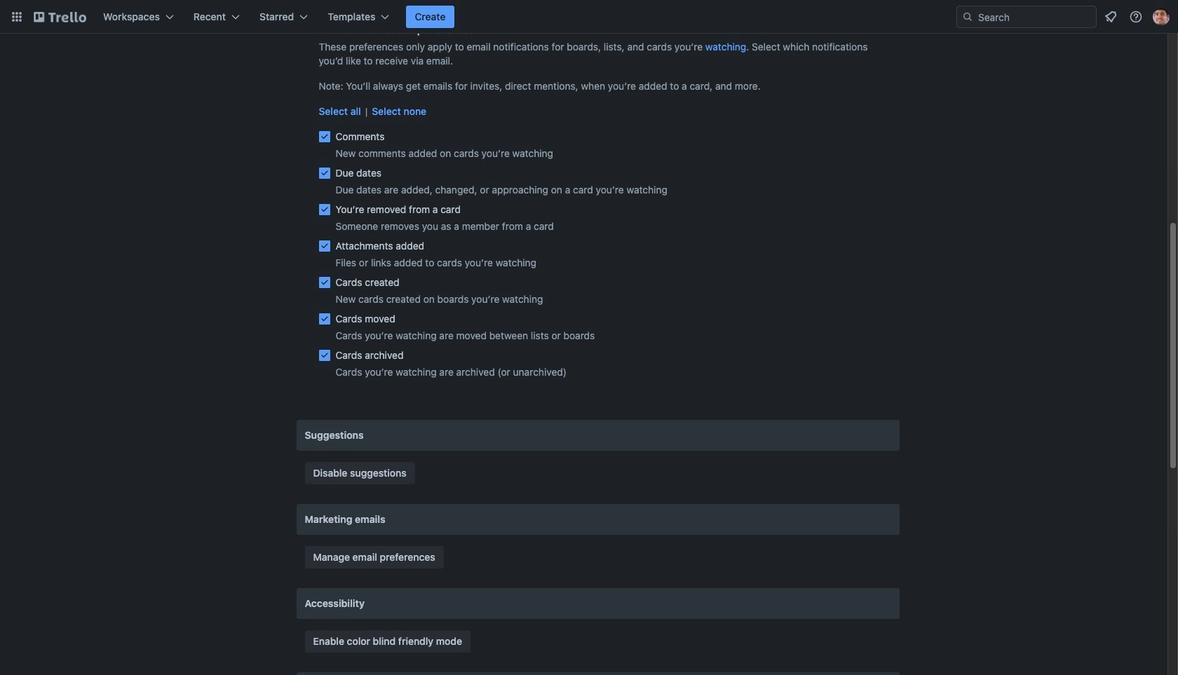 Task type: describe. For each thing, give the bounding box(es) containing it.
0 notifications image
[[1102, 8, 1119, 25]]

james peterson (jamespeterson93) image
[[1153, 8, 1170, 25]]

search image
[[962, 11, 973, 22]]

back to home image
[[34, 6, 86, 28]]

Search field
[[957, 6, 1097, 28]]



Task type: locate. For each thing, give the bounding box(es) containing it.
primary element
[[0, 0, 1178, 34]]

open information menu image
[[1129, 10, 1143, 24]]



Task type: vqa. For each thing, say whether or not it's contained in the screenshot.
TEMPLATE BOARD image
no



